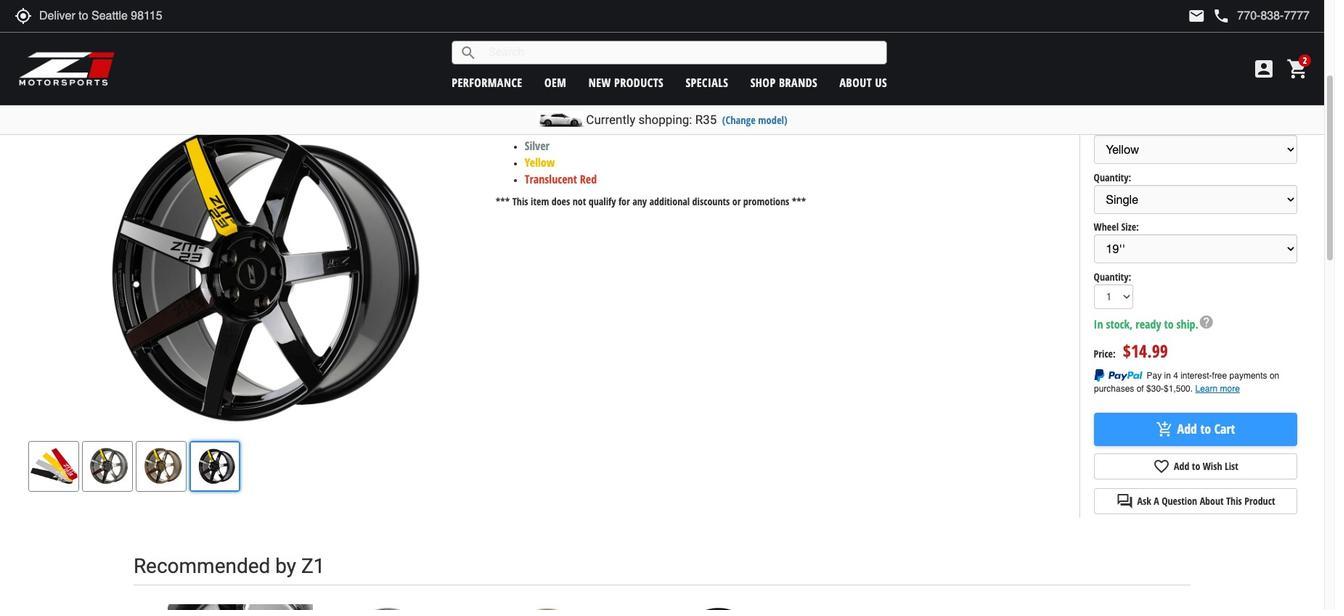 Task type: describe. For each thing, give the bounding box(es) containing it.
ask
[[1138, 494, 1152, 508]]

in
[[1094, 316, 1104, 332]]

color:
[[1118, 121, 1142, 135]]

account_box
[[1253, 57, 1276, 81]]

shopping_cart
[[1287, 57, 1310, 81]]

my_location
[[15, 7, 32, 25]]

please review the product description if you are unsure about any of the options below.
[[1094, 87, 1295, 112]]

can
[[732, 75, 751, 88]]

for up 19''
[[880, 58, 894, 72]]

decal color:
[[1094, 121, 1142, 135]]

1 quantity: from the top
[[1094, 170, 1132, 184]]

available in these colors:
[[496, 97, 610, 113]]

a
[[1154, 494, 1160, 508]]

this inside question_answer ask a question about this product
[[1227, 494, 1243, 508]]

currently
[[586, 113, 636, 127]]

shopping:
[[639, 113, 693, 127]]

. each decal is made from uv and weather-resistant vinyl for long life and durability and is easy for the average joe to install. spoke decals are available in four colors and can be purchased for 18'' or 19'' wheels.
[[496, 42, 1042, 88]]

you
[[1263, 87, 1279, 98]]

and down long
[[709, 75, 728, 88]]

spoke
[[496, 75, 529, 88]]

about us link
[[840, 74, 888, 90]]

the inside these decals were designed to accurately match the spoke profile of z1 zm-23 wheels
[[753, 42, 770, 55]]

.
[[934, 42, 937, 55]]

product
[[1171, 87, 1204, 98]]

price: $14.99
[[1094, 339, 1169, 363]]

additional
[[650, 195, 690, 209]]

four
[[650, 75, 671, 88]]

the inside . each decal is made from uv and weather-resistant vinyl for long life and durability and is easy for the average joe to install. spoke decals are available in four colors and can be purchased for 18'' or 19'' wheels.
[[897, 58, 914, 72]]

wheel
[[1094, 220, 1119, 234]]

brands
[[779, 74, 818, 90]]

designed
[[596, 42, 644, 55]]

Search search field
[[477, 41, 887, 64]]

life
[[726, 58, 741, 72]]

recommended
[[134, 555, 270, 579]]

accurately
[[661, 42, 714, 55]]

each
[[940, 42, 966, 55]]

description
[[1206, 87, 1253, 98]]

unsure
[[1094, 101, 1123, 112]]

these decals were designed to accurately match the spoke profile of z1 zm-23 wheels
[[496, 40, 934, 56]]

below.
[[1231, 101, 1258, 112]]

were
[[568, 42, 593, 55]]

to inside . each decal is made from uv and weather-resistant vinyl for long life and durability and is easy for the average joe to install. spoke decals are available in four colors and can be purchased for 18'' or 19'' wheels.
[[983, 58, 994, 72]]

add_shopping_cart
[[1157, 421, 1174, 439]]

options
[[1197, 101, 1228, 112]]

size:
[[1122, 220, 1140, 234]]

$14.99
[[1124, 339, 1169, 363]]

shop
[[751, 74, 776, 90]]

joe
[[961, 58, 980, 72]]

zm-
[[870, 40, 887, 56]]

shopping_cart link
[[1283, 57, 1310, 81]]

uv
[[523, 58, 538, 72]]

search
[[460, 44, 477, 61]]

0 horizontal spatial or
[[733, 195, 741, 209]]

and up the oem link
[[542, 58, 561, 72]]

recommended by z1
[[134, 555, 325, 579]]

black
[[525, 121, 549, 137]]

new products
[[589, 74, 664, 90]]

cart
[[1215, 420, 1236, 438]]

average
[[917, 58, 958, 72]]

account_box link
[[1249, 57, 1280, 81]]

are inside . each decal is made from uv and weather-resistant vinyl for long life and durability and is easy for the average joe to install. spoke decals are available in four colors and can be purchased for 18'' or 19'' wheels.
[[570, 75, 586, 88]]

made
[[1013, 42, 1042, 55]]

for up colors
[[684, 58, 698, 72]]

from
[[496, 58, 520, 72]]

decals inside these decals were designed to accurately match the spoke profile of z1 zm-23 wheels
[[531, 42, 565, 55]]

be
[[754, 75, 767, 88]]

red
[[580, 171, 597, 187]]

spoke
[[773, 42, 804, 55]]

0 vertical spatial about
[[840, 74, 872, 90]]

1 vertical spatial is
[[841, 58, 849, 72]]

profile
[[808, 42, 840, 55]]

yellow
[[525, 154, 555, 170]]

to inside favorite_border add to wish list
[[1193, 459, 1201, 473]]

1 *** from the left
[[496, 195, 510, 209]]

mail phone
[[1189, 7, 1231, 25]]

are inside the please review the product description if you are unsure about any of the options below.
[[1281, 87, 1295, 98]]

shop brands link
[[751, 74, 818, 90]]

the down product
[[1181, 101, 1194, 112]]

to inside these decals were designed to accurately match the spoke profile of z1 zm-23 wheels
[[647, 42, 657, 55]]

colors:
[[580, 97, 610, 113]]

add for add to cart
[[1178, 420, 1198, 438]]

question_answer ask a question about this product
[[1117, 493, 1276, 510]]

mail
[[1189, 7, 1206, 25]]

by
[[275, 555, 296, 579]]



Task type: vqa. For each thing, say whether or not it's contained in the screenshot.
the if
yes



Task type: locate. For each thing, give the bounding box(es) containing it.
0 vertical spatial or
[[868, 75, 879, 88]]

available
[[589, 75, 635, 88]]

in
[[638, 75, 647, 88], [541, 97, 549, 113]]

add right add_shopping_cart on the right of the page
[[1178, 420, 1198, 438]]

1 horizontal spatial any
[[1152, 101, 1167, 112]]

0 vertical spatial z1
[[856, 40, 867, 56]]

in left four at the top of page
[[638, 75, 647, 88]]

available
[[496, 97, 538, 113]]

1 horizontal spatial this
[[1227, 494, 1243, 508]]

0 horizontal spatial z1
[[301, 555, 325, 579]]

0 vertical spatial quantity:
[[1094, 170, 1132, 184]]

in stock, ready to ship. help
[[1094, 315, 1215, 332]]

are
[[570, 75, 586, 88], [1281, 87, 1295, 98]]

decals up uv
[[531, 42, 565, 55]]

about inside question_answer ask a question about this product
[[1200, 494, 1224, 508]]

1 vertical spatial in
[[541, 97, 549, 113]]

z1 right "by"
[[301, 555, 325, 579]]

promotions
[[744, 195, 790, 209]]

oem
[[545, 74, 567, 90]]

1 horizontal spatial are
[[1281, 87, 1295, 98]]

0 horizontal spatial about
[[840, 74, 872, 90]]

decal
[[970, 42, 998, 55]]

0 vertical spatial any
[[1152, 101, 1167, 112]]

1 horizontal spatial of
[[1170, 101, 1178, 112]]

specials link
[[686, 74, 729, 90]]

ready
[[1136, 316, 1162, 332]]

add for add to wish list
[[1175, 459, 1190, 473]]

silver
[[525, 138, 550, 154]]

1 vertical spatial this
[[1227, 494, 1243, 508]]

*** right the promotions
[[792, 195, 807, 209]]

0 vertical spatial this
[[513, 195, 528, 209]]

1 horizontal spatial z1
[[856, 40, 867, 56]]

products
[[615, 74, 664, 90]]

product
[[1245, 494, 1276, 508]]

2 quantity: from the top
[[1094, 270, 1132, 284]]

or right discounts
[[733, 195, 741, 209]]

decals
[[531, 42, 565, 55], [533, 75, 567, 88]]

2 *** from the left
[[792, 195, 807, 209]]

vinyl
[[657, 58, 680, 72]]

are right you
[[1281, 87, 1295, 98]]

1 horizontal spatial in
[[638, 75, 647, 88]]

weather-
[[564, 58, 610, 72]]

add inside favorite_border add to wish list
[[1175, 459, 1190, 473]]

0 horizontal spatial ***
[[496, 195, 510, 209]]

stock,
[[1107, 316, 1133, 332]]

mail link
[[1189, 7, 1206, 25]]

1 vertical spatial of
[[1170, 101, 1178, 112]]

z1 up easy
[[856, 40, 867, 56]]

0 horizontal spatial are
[[570, 75, 586, 88]]

to down the decal on the top
[[983, 58, 994, 72]]

to left cart
[[1201, 420, 1212, 438]]

question_answer
[[1117, 493, 1134, 510]]

0 vertical spatial of
[[843, 42, 853, 55]]

review
[[1125, 87, 1152, 98]]

(change model) link
[[723, 113, 788, 127]]

z1 motorsports logo image
[[18, 51, 116, 87]]

in left these
[[541, 97, 549, 113]]

1 vertical spatial z1
[[301, 555, 325, 579]]

to inside in stock, ready to ship. help
[[1165, 316, 1174, 332]]

18''
[[846, 75, 865, 88]]

0 vertical spatial in
[[638, 75, 647, 88]]

0 horizontal spatial is
[[841, 58, 849, 72]]

about right question
[[1200, 494, 1224, 508]]

1 horizontal spatial about
[[1200, 494, 1224, 508]]

the
[[753, 42, 770, 55], [897, 58, 914, 72], [1155, 87, 1168, 98], [1181, 101, 1194, 112]]

phone
[[1213, 7, 1231, 25]]

1 vertical spatial or
[[733, 195, 741, 209]]

1 vertical spatial add
[[1175, 459, 1190, 473]]

performance link
[[452, 74, 523, 90]]

0 horizontal spatial of
[[843, 42, 853, 55]]

1 horizontal spatial or
[[868, 75, 879, 88]]

the left spoke
[[753, 42, 770, 55]]

z1 zm-23 wheels link
[[856, 40, 934, 56]]

new products link
[[589, 74, 664, 90]]

to left wish
[[1193, 459, 1201, 473]]

not
[[573, 195, 586, 209]]

add_shopping_cart add to cart
[[1157, 420, 1236, 439]]

0 horizontal spatial this
[[513, 195, 528, 209]]

0 vertical spatial is
[[1001, 42, 1009, 55]]

1 horizontal spatial ***
[[792, 195, 807, 209]]

z1
[[856, 40, 867, 56], [301, 555, 325, 579]]

are down the weather-
[[570, 75, 586, 88]]

is up install.
[[1001, 42, 1009, 55]]

quantity:
[[1094, 170, 1132, 184], [1094, 270, 1132, 284]]

this left product
[[1227, 494, 1243, 508]]

19''
[[882, 75, 901, 88]]

this
[[513, 195, 528, 209], [1227, 494, 1243, 508]]

black silver yellow translucent red
[[525, 121, 597, 187]]

favorite_border
[[1153, 458, 1171, 475]]

us
[[876, 74, 888, 90]]

of down product
[[1170, 101, 1178, 112]]

decal
[[1094, 121, 1116, 135]]

qualify
[[589, 195, 616, 209]]

favorite_border add to wish list
[[1153, 458, 1239, 475]]

add right favorite_border
[[1175, 459, 1190, 473]]

*** this item does not qualify for any additional discounts or promotions ***
[[496, 195, 807, 209]]

0 vertical spatial add
[[1178, 420, 1198, 438]]

this left item
[[513, 195, 528, 209]]

0 horizontal spatial in
[[541, 97, 549, 113]]

for left 18''
[[828, 75, 842, 88]]

the right review
[[1155, 87, 1168, 98]]

ship.
[[1177, 316, 1199, 332]]

1 vertical spatial quantity:
[[1094, 270, 1132, 284]]

shop brands
[[751, 74, 818, 90]]

list
[[1225, 459, 1239, 473]]

easy
[[853, 58, 877, 72]]

quantity: up stock,
[[1094, 270, 1132, 284]]

or inside . each decal is made from uv and weather-resistant vinyl for long life and durability and is easy for the average joe to install. spoke decals are available in four colors and can be purchased for 18'' or 19'' wheels.
[[868, 75, 879, 88]]

for right qualify
[[619, 195, 630, 209]]

decals up the available in these colors: on the left top of the page
[[533, 75, 567, 88]]

0 horizontal spatial any
[[633, 195, 647, 209]]

about us
[[840, 74, 888, 90]]

about down easy
[[840, 74, 872, 90]]

the down z1 zm-23 wheels link
[[897, 58, 914, 72]]

question
[[1162, 494, 1198, 508]]

these
[[552, 97, 577, 113]]

1 horizontal spatial is
[[1001, 42, 1009, 55]]

decals inside . each decal is made from uv and weather-resistant vinyl for long life and durability and is easy for the average joe to install. spoke decals are available in four colors and can be purchased for 18'' or 19'' wheels.
[[533, 75, 567, 88]]

of inside the please review the product description if you are unsure about any of the options below.
[[1170, 101, 1178, 112]]

new
[[589, 74, 611, 90]]

add inside add_shopping_cart add to cart
[[1178, 420, 1198, 438]]

quantity: up the wheel size: at right top
[[1094, 170, 1132, 184]]

1 vertical spatial decals
[[533, 75, 567, 88]]

and up be
[[745, 58, 764, 72]]

to left the ship. at bottom right
[[1165, 316, 1174, 332]]

price:
[[1094, 347, 1116, 361]]

and
[[542, 58, 561, 72], [745, 58, 764, 72], [818, 58, 838, 72], [709, 75, 728, 88]]

*** left item
[[496, 195, 510, 209]]

discounts
[[693, 195, 730, 209]]

install.
[[997, 58, 1030, 72]]

help
[[1199, 315, 1215, 331]]

1 vertical spatial any
[[633, 195, 647, 209]]

is up 18''
[[841, 58, 849, 72]]

match
[[717, 42, 750, 55]]

any right 'about'
[[1152, 101, 1167, 112]]

currently shopping: r35 (change model)
[[586, 113, 788, 127]]

to up vinyl on the top of page
[[647, 42, 657, 55]]

wish
[[1203, 459, 1223, 473]]

phone link
[[1213, 7, 1310, 25]]

any inside the please review the product description if you are unsure about any of the options below.
[[1152, 101, 1167, 112]]

or left 19''
[[868, 75, 879, 88]]

in inside . each decal is made from uv and weather-resistant vinyl for long life and durability and is easy for the average joe to install. spoke decals are available in four colors and can be purchased for 18'' or 19'' wheels.
[[638, 75, 647, 88]]

about
[[840, 74, 872, 90], [1200, 494, 1224, 508]]

to inside add_shopping_cart add to cart
[[1201, 420, 1212, 438]]

if
[[1256, 87, 1261, 98]]

any left 'additional'
[[633, 195, 647, 209]]

to
[[647, 42, 657, 55], [983, 58, 994, 72], [1165, 316, 1174, 332], [1201, 420, 1212, 438], [1193, 459, 1201, 473]]

1 vertical spatial about
[[1200, 494, 1224, 508]]

colors
[[674, 75, 706, 88]]

durability
[[767, 58, 815, 72]]

of inside these decals were designed to accurately match the spoke profile of z1 zm-23 wheels
[[843, 42, 853, 55]]

performance
[[452, 74, 523, 90]]

and down the profile
[[818, 58, 838, 72]]

item
[[531, 195, 549, 209]]

r35
[[696, 113, 717, 127]]

0 vertical spatial decals
[[531, 42, 565, 55]]

is
[[1001, 42, 1009, 55], [841, 58, 849, 72]]

of up easy
[[843, 42, 853, 55]]

these
[[496, 42, 527, 55]]

or
[[868, 75, 879, 88], [733, 195, 741, 209]]



